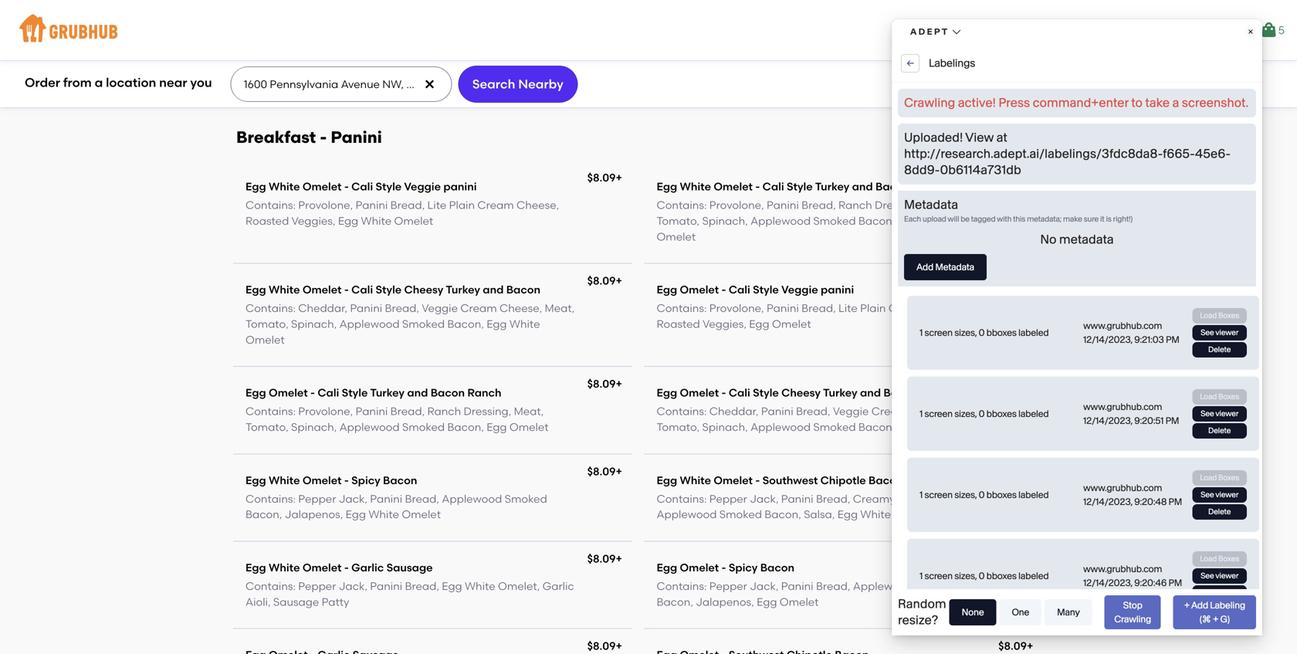 Task type: describe. For each thing, give the bounding box(es) containing it.
style inside egg white omelet - cali style cheesy turkey and bacon contains: cheddar, panini bread, veggie cream cheese, meat, tomato, spinach, applewood smoked bacon, egg white omelet
[[376, 283, 402, 296]]

omelet inside egg white omelet - garlic sausage contains: pepper jack, panini bread, egg white omelet, garlic aioli, sausage patty
[[303, 561, 342, 574]]

egg white omelet - cali style cheesy turkey and bacon contains: cheddar, panini bread, veggie cream cheese, meat, tomato, spinach, applewood smoked bacon, egg white omelet
[[246, 283, 575, 346]]

turkey inside egg white omelet - cali style turkey and bacon ranch contains: provolone, panini bread, ranch dressing, meat, tomato, spinach, applewood smoked bacon, egg white omelet
[[816, 180, 850, 193]]

roasted inside contains: garlic aioli, plain cream cheese, spinach, tomato, egg omelet, tortilla, oven roasted turkey
[[384, 65, 427, 78]]

egg white omelet - southwest chipotle bacon contains: pepper jack, panini bread, creamy chipotle, applewood smoked bacon, salsa, egg white omelet
[[657, 474, 946, 521]]

5
[[1279, 23, 1285, 37]]

contains: creamy chipotle, avocado, plain cream cheese, fresh salsa, egg omelet, black beans, tortilla
[[657, 49, 967, 78]]

$8.09 for egg omelet - cali style turkey and bacon ranch contains: provolone, panini bread, ranch dressing, meat, tomato, spinach, applewood smoked bacon, egg omelet
[[588, 377, 616, 391]]

panini inside egg omelet - cali style veggie panini contains: provolone, panini bread, lite plain cream cheese, roasted veggies, egg omelet
[[821, 283, 855, 296]]

- inside egg omelet - spicy bacon contains: pepper jack, panini bread, applewood smoked bacon, jalapenos, egg omelet
[[722, 561, 727, 574]]

aioli, inside contains: garlic aioli, plain cream cheese, spinach, tomato, egg omelet, tortilla, oven roasted turkey
[[333, 49, 358, 63]]

southwest
[[763, 474, 818, 487]]

+ for egg omelet - cali style turkey and bacon ranch contains: provolone, panini bread, ranch dressing, meat, tomato, spinach, applewood smoked bacon, egg omelet
[[616, 377, 623, 391]]

pepper inside egg white omelet - spicy bacon contains: pepper jack, panini bread, applewood smoked bacon, jalapenos, egg white omelet
[[298, 492, 336, 505]]

panini inside egg white omelet - cali style veggie panini contains: provolone, panini bread, lite plain cream cheese, roasted veggies, egg white omelet
[[356, 199, 388, 212]]

pepper inside egg omelet - spicy bacon contains: pepper jack, panini bread, applewood smoked bacon, jalapenos, egg omelet
[[710, 580, 748, 593]]

bread, inside egg white omelet - cali style cheesy turkey and bacon contains: cheddar, panini bread, veggie cream cheese, meat, tomato, spinach, applewood smoked bacon, egg white omelet
[[385, 302, 419, 315]]

cali inside "egg omelet - cali style cheesy turkey and bacon contains: cheddar, panini bread, veggie cream cheese, meat, tomato, spinach, applewood smoked bacon, egg omelet"
[[729, 386, 751, 399]]

contains: inside egg white omelet - cali style veggie panini contains: provolone, panini bread, lite plain cream cheese, roasted veggies, egg white omelet
[[246, 199, 296, 212]]

cheese, inside "egg omelet - cali style cheesy turkey and bacon contains: cheddar, panini bread, veggie cream cheese, meat, tomato, spinach, applewood smoked bacon, egg omelet"
[[911, 405, 954, 418]]

$8.09 + for egg white omelet - cali style veggie panini contains: provolone, panini bread, lite plain cream cheese, roasted veggies, egg white omelet
[[588, 171, 623, 184]]

5 button
[[1260, 16, 1285, 44]]

from
[[63, 75, 92, 90]]

egg omelet - cali style turkey and bacon ranch contains: provolone, panini bread, ranch dressing, meat, tomato, spinach, applewood smoked bacon, egg omelet
[[246, 386, 549, 434]]

meat, inside egg omelet - cali style turkey and bacon ranch contains: provolone, panini bread, ranch dressing, meat, tomato, spinach, applewood smoked bacon, egg omelet
[[514, 405, 544, 418]]

+ for egg omelet - cali style veggie panini contains: provolone, panini bread, lite plain cream cheese, roasted veggies, egg omelet
[[1027, 274, 1034, 287]]

jalapenos, inside egg omelet - spicy bacon contains: pepper jack, panini bread, applewood smoked bacon, jalapenos, egg omelet
[[696, 595, 755, 609]]

creamy inside egg white omelet - southwest chipotle bacon contains: pepper jack, panini bread, creamy chipotle, applewood smoked bacon, salsa, egg white omelet
[[853, 492, 896, 505]]

panini inside egg white omelet - southwest chipotle bacon contains: pepper jack, panini bread, creamy chipotle, applewood smoked bacon, salsa, egg white omelet
[[782, 492, 814, 505]]

cali inside egg white omelet - cali style veggie panini contains: provolone, panini bread, lite plain cream cheese, roasted veggies, egg white omelet
[[352, 180, 373, 193]]

turkey inside egg omelet - cali style turkey and bacon ranch contains: provolone, panini bread, ranch dressing, meat, tomato, spinach, applewood smoked bacon, egg omelet
[[370, 386, 405, 399]]

bacon inside egg omelet - spicy bacon contains: pepper jack, panini bread, applewood smoked bacon, jalapenos, egg omelet
[[761, 561, 795, 574]]

panini inside egg white omelet - cali style turkey and bacon ranch contains: provolone, panini bread, ranch dressing, meat, tomato, spinach, applewood smoked bacon, egg white omelet
[[767, 199, 799, 212]]

egg inside contains: garlic aioli, plain cream cheese, spinach, tomato, egg omelet, tortilla, oven roasted turkey
[[246, 65, 266, 78]]

provolone, inside egg white omelet - cali style veggie panini contains: provolone, panini bread, lite plain cream cheese, roasted veggies, egg white omelet
[[298, 199, 353, 212]]

search
[[473, 76, 516, 91]]

tortilla
[[858, 65, 893, 78]]

bacon inside "egg omelet - cali style cheesy turkey and bacon contains: cheddar, panini bread, veggie cream cheese, meat, tomato, spinach, applewood smoked bacon, egg omelet"
[[884, 386, 918, 399]]

salsa, inside "contains: creamy chipotle, avocado, plain cream cheese, fresh salsa, egg omelet, black beans, tortilla"
[[688, 65, 719, 78]]

panini inside egg white omelet - garlic sausage contains: pepper jack, panini bread, egg white omelet, garlic aioli, sausage patty
[[370, 580, 403, 593]]

cali inside egg omelet - cali style turkey and bacon ranch contains: provolone, panini bread, ranch dressing, meat, tomato, spinach, applewood smoked bacon, egg omelet
[[318, 386, 339, 399]]

+ for egg white omelet - cali style cheesy turkey and bacon contains: cheddar, panini bread, veggie cream cheese, meat, tomato, spinach, applewood smoked bacon, egg white omelet
[[616, 274, 623, 287]]

search nearby
[[473, 76, 564, 91]]

cheese, inside contains: garlic aioli, plain cream cheese, spinach, tomato, egg omelet, tortilla, oven roasted turkey
[[428, 49, 471, 63]]

contains: inside "contains: creamy chipotle, avocado, plain cream cheese, fresh salsa, egg omelet, black beans, tortilla"
[[657, 49, 707, 63]]

veggie inside egg white omelet - cali style cheesy turkey and bacon contains: cheddar, panini bread, veggie cream cheese, meat, tomato, spinach, applewood smoked bacon, egg white omelet
[[422, 302, 458, 315]]

spinach, inside "egg omelet - cali style cheesy turkey and bacon contains: cheddar, panini bread, veggie cream cheese, meat, tomato, spinach, applewood smoked bacon, egg omelet"
[[703, 421, 748, 434]]

contains: inside egg white omelet - southwest chipotle bacon contains: pepper jack, panini bread, creamy chipotle, applewood smoked bacon, salsa, egg white omelet
[[657, 492, 707, 505]]

- inside egg white omelet - southwest chipotle bacon contains: pepper jack, panini bread, creamy chipotle, applewood smoked bacon, salsa, egg white omelet
[[756, 474, 760, 487]]

breakfast
[[236, 128, 316, 147]]

$8.09 for egg omelet - cali style veggie panini contains: provolone, panini bread, lite plain cream cheese, roasted veggies, egg omelet
[[999, 274, 1027, 287]]

egg omelet - cali style veggie panini contains: provolone, panini bread, lite plain cream cheese, roasted veggies, egg omelet
[[657, 283, 971, 331]]

style inside egg omelet - cali style turkey and bacon ranch contains: provolone, panini bread, ranch dressing, meat, tomato, spinach, applewood smoked bacon, egg omelet
[[342, 386, 368, 399]]

meat, inside egg white omelet - cali style cheesy turkey and bacon contains: cheddar, panini bread, veggie cream cheese, meat, tomato, spinach, applewood smoked bacon, egg white omelet
[[545, 302, 575, 315]]

salsa, inside egg white omelet - southwest chipotle bacon contains: pepper jack, panini bread, creamy chipotle, applewood smoked bacon, salsa, egg white omelet
[[804, 508, 835, 521]]

1 vertical spatial svg image
[[424, 78, 436, 90]]

spinach, inside egg white omelet - cali style cheesy turkey and bacon contains: cheddar, panini bread, veggie cream cheese, meat, tomato, spinach, applewood smoked bacon, egg white omelet
[[291, 317, 337, 331]]

bacon inside egg white omelet - spicy bacon contains: pepper jack, panini bread, applewood smoked bacon, jalapenos, egg white omelet
[[383, 474, 417, 487]]

jack, inside egg white omelet - garlic sausage contains: pepper jack, panini bread, egg white omelet, garlic aioli, sausage patty
[[339, 580, 368, 593]]

- inside egg white omelet - garlic sausage contains: pepper jack, panini bread, egg white omelet, garlic aioli, sausage patty
[[344, 561, 349, 574]]

aioli, inside egg white omelet - garlic sausage contains: pepper jack, panini bread, egg white omelet, garlic aioli, sausage patty
[[246, 595, 271, 609]]

bread, inside "egg omelet - cali style cheesy turkey and bacon contains: cheddar, panini bread, veggie cream cheese, meat, tomato, spinach, applewood smoked bacon, egg omelet"
[[796, 405, 831, 418]]

cheddar, inside "egg omelet - cali style cheesy turkey and bacon contains: cheddar, panini bread, veggie cream cheese, meat, tomato, spinach, applewood smoked bacon, egg omelet"
[[710, 405, 759, 418]]

order from a location near you
[[25, 75, 212, 90]]

style inside egg omelet - cali style veggie panini contains: provolone, panini bread, lite plain cream cheese, roasted veggies, egg omelet
[[753, 283, 779, 296]]

provolone, inside egg omelet - cali style veggie panini contains: provolone, panini bread, lite plain cream cheese, roasted veggies, egg omelet
[[710, 302, 765, 315]]

roasted inside egg omelet - cali style veggie panini contains: provolone, panini bread, lite plain cream cheese, roasted veggies, egg omelet
[[657, 317, 700, 331]]

$8.09 + for egg white omelet - cali style cheesy turkey and bacon contains: cheddar, panini bread, veggie cream cheese, meat, tomato, spinach, applewood smoked bacon, egg white omelet
[[588, 274, 623, 287]]

egg white omelet - garlic sausage contains: pepper jack, panini bread, egg white omelet, garlic aioli, sausage patty
[[246, 561, 575, 609]]

veggie inside "egg omelet - cali style cheesy turkey and bacon contains: cheddar, panini bread, veggie cream cheese, meat, tomato, spinach, applewood smoked bacon, egg omelet"
[[833, 405, 869, 418]]

bread, inside egg omelet - cali style veggie panini contains: provolone, panini bread, lite plain cream cheese, roasted veggies, egg omelet
[[802, 302, 836, 315]]

plain inside egg white omelet - cali style veggie panini contains: provolone, panini bread, lite plain cream cheese, roasted veggies, egg white omelet
[[449, 199, 475, 212]]

tomato, inside "egg omelet - cali style cheesy turkey and bacon contains: cheddar, panini bread, veggie cream cheese, meat, tomato, spinach, applewood smoked bacon, egg omelet"
[[657, 421, 700, 434]]

avocado,
[[805, 49, 854, 63]]

smoked inside egg white omelet - cali style cheesy turkey and bacon contains: cheddar, panini bread, veggie cream cheese, meat, tomato, spinach, applewood smoked bacon, egg white omelet
[[402, 317, 445, 331]]

bread, inside egg white omelet - cali style turkey and bacon ranch contains: provolone, panini bread, ranch dressing, meat, tomato, spinach, applewood smoked bacon, egg white omelet
[[802, 199, 836, 212]]

- inside egg white omelet - spicy bacon contains: pepper jack, panini bread, applewood smoked bacon, jalapenos, egg white omelet
[[344, 474, 349, 487]]

contains: inside egg omelet - spicy bacon contains: pepper jack, panini bread, applewood smoked bacon, jalapenos, egg omelet
[[657, 580, 707, 593]]

spinach, inside egg omelet - cali style turkey and bacon ranch contains: provolone, panini bread, ranch dressing, meat, tomato, spinach, applewood smoked bacon, egg omelet
[[291, 421, 337, 434]]

plain inside "contains: creamy chipotle, avocado, plain cream cheese, fresh salsa, egg omelet, black beans, tortilla"
[[857, 49, 883, 63]]

spicy inside egg white omelet - spicy bacon contains: pepper jack, panini bread, applewood smoked bacon, jalapenos, egg white omelet
[[352, 474, 381, 487]]

provolone, inside egg white omelet - cali style turkey and bacon ranch contains: provolone, panini bread, ranch dressing, meat, tomato, spinach, applewood smoked bacon, egg white omelet
[[710, 199, 765, 212]]

cheese, inside egg white omelet - cali style veggie panini contains: provolone, panini bread, lite plain cream cheese, roasted veggies, egg white omelet
[[517, 199, 559, 212]]

panini inside "egg omelet - cali style cheesy turkey and bacon contains: cheddar, panini bread, veggie cream cheese, meat, tomato, spinach, applewood smoked bacon, egg omelet"
[[762, 405, 794, 418]]

contains: inside egg white omelet - garlic sausage contains: pepper jack, panini bread, egg white omelet, garlic aioli, sausage patty
[[246, 580, 296, 593]]

chipotle, inside "contains: creamy chipotle, avocado, plain cream cheese, fresh salsa, egg omelet, black beans, tortilla"
[[755, 49, 802, 63]]

jack, inside egg omelet - spicy bacon contains: pepper jack, panini bread, applewood smoked bacon, jalapenos, egg omelet
[[750, 580, 779, 593]]

bread, inside egg white omelet - garlic sausage contains: pepper jack, panini bread, egg white omelet, garlic aioli, sausage patty
[[405, 580, 440, 593]]

jalapenos, inside egg white omelet - spicy bacon contains: pepper jack, panini bread, applewood smoked bacon, jalapenos, egg white omelet
[[285, 508, 343, 521]]

smoked inside "egg omelet - cali style cheesy turkey and bacon contains: cheddar, panini bread, veggie cream cheese, meat, tomato, spinach, applewood smoked bacon, egg omelet"
[[814, 421, 856, 434]]

veggie inside egg omelet - cali style veggie panini contains: provolone, panini bread, lite plain cream cheese, roasted veggies, egg omelet
[[782, 283, 819, 296]]

$8.09 for egg white omelet - cali style cheesy turkey and bacon contains: cheddar, panini bread, veggie cream cheese, meat, tomato, spinach, applewood smoked bacon, egg white omelet
[[588, 274, 616, 287]]

smoked inside egg omelet - cali style turkey and bacon ranch contains: provolone, panini bread, ranch dressing, meat, tomato, spinach, applewood smoked bacon, egg omelet
[[402, 421, 445, 434]]

1 vertical spatial sausage
[[273, 595, 319, 609]]

applewood inside egg white omelet - cali style turkey and bacon ranch contains: provolone, panini bread, ranch dressing, meat, tomato, spinach, applewood smoked bacon, egg white omelet
[[751, 214, 811, 227]]

1 vertical spatial garlic
[[352, 561, 384, 574]]

cheese, inside egg omelet - cali style veggie panini contains: provolone, panini bread, lite plain cream cheese, roasted veggies, egg omelet
[[928, 302, 971, 315]]

bacon, inside egg white omelet - southwest chipotle bacon contains: pepper jack, panini bread, creamy chipotle, applewood smoked bacon, salsa, egg white omelet
[[765, 508, 802, 521]]

a
[[95, 75, 103, 90]]

+ for egg white omelet - garlic sausage contains: pepper jack, panini bread, egg white omelet, garlic aioli, sausage patty
[[616, 552, 623, 565]]

- inside egg omelet - cali style turkey and bacon ranch contains: provolone, panini bread, ranch dressing, meat, tomato, spinach, applewood smoked bacon, egg omelet
[[311, 386, 315, 399]]

$8.09 + for egg white omelet - cali style turkey and bacon ranch contains: provolone, panini bread, ranch dressing, meat, tomato, spinach, applewood smoked bacon, egg white omelet
[[999, 171, 1034, 184]]

cheese, inside "contains: creamy chipotle, avocado, plain cream cheese, fresh salsa, egg omelet, black beans, tortilla"
[[924, 49, 967, 63]]

$8.09 for egg white omelet - garlic sausage contains: pepper jack, panini bread, egg white omelet, garlic aioli, sausage patty
[[588, 552, 616, 565]]

bacon inside egg white omelet - southwest chipotle bacon contains: pepper jack, panini bread, creamy chipotle, applewood smoked bacon, salsa, egg white omelet
[[869, 474, 903, 487]]

bacon, inside egg white omelet - cali style cheesy turkey and bacon contains: cheddar, panini bread, veggie cream cheese, meat, tomato, spinach, applewood smoked bacon, egg white omelet
[[448, 317, 484, 331]]

provolone, inside egg omelet - cali style turkey and bacon ranch contains: provolone, panini bread, ranch dressing, meat, tomato, spinach, applewood smoked bacon, egg omelet
[[298, 405, 353, 418]]

bacon inside egg omelet - cali style turkey and bacon ranch contains: provolone, panini bread, ranch dressing, meat, tomato, spinach, applewood smoked bacon, egg omelet
[[431, 386, 465, 399]]



Task type: locate. For each thing, give the bounding box(es) containing it.
cali
[[352, 180, 373, 193], [763, 180, 785, 193], [352, 283, 373, 296], [729, 283, 751, 296], [318, 386, 339, 399], [729, 386, 751, 399]]

- inside egg white omelet - cali style cheesy turkey and bacon contains: cheddar, panini bread, veggie cream cheese, meat, tomato, spinach, applewood smoked bacon, egg white omelet
[[344, 283, 349, 296]]

bacon
[[876, 180, 910, 193], [507, 283, 541, 296], [431, 386, 465, 399], [884, 386, 918, 399], [383, 474, 417, 487], [869, 474, 903, 487], [761, 561, 795, 574]]

egg white omelet - cali style turkey and bacon ranch contains: provolone, panini bread, ranch dressing, meat, tomato, spinach, applewood smoked bacon, egg white omelet
[[657, 180, 955, 243]]

applewood inside "egg omelet - cali style cheesy turkey and bacon contains: cheddar, panini bread, veggie cream cheese, meat, tomato, spinach, applewood smoked bacon, egg omelet"
[[751, 421, 811, 434]]

0 vertical spatial garlic
[[298, 49, 330, 63]]

bread,
[[391, 199, 425, 212], [802, 199, 836, 212], [385, 302, 419, 315], [802, 302, 836, 315], [391, 405, 425, 418], [796, 405, 831, 418], [405, 492, 440, 505], [817, 492, 851, 505], [405, 580, 440, 593], [817, 580, 851, 593]]

omelet, inside egg white omelet - garlic sausage contains: pepper jack, panini bread, egg white omelet, garlic aioli, sausage patty
[[498, 580, 540, 593]]

1 horizontal spatial veggies,
[[703, 317, 747, 331]]

spicy
[[352, 474, 381, 487], [729, 561, 758, 574]]

style inside egg white omelet - cali style veggie panini contains: provolone, panini bread, lite plain cream cheese, roasted veggies, egg white omelet
[[376, 180, 402, 193]]

cream inside contains: garlic aioli, plain cream cheese, spinach, tomato, egg omelet, tortilla, oven roasted turkey
[[389, 49, 425, 63]]

0 horizontal spatial cheddar,
[[298, 302, 348, 315]]

+ for egg white omelet - spicy bacon contains: pepper jack, panini bread, applewood smoked bacon, jalapenos, egg white omelet
[[616, 465, 623, 478]]

fresh
[[657, 65, 685, 78]]

applewood inside egg white omelet - cali style cheesy turkey and bacon contains: cheddar, panini bread, veggie cream cheese, meat, tomato, spinach, applewood smoked bacon, egg white omelet
[[340, 317, 400, 331]]

tomato, inside egg white omelet - cali style cheesy turkey and bacon contains: cheddar, panini bread, veggie cream cheese, meat, tomato, spinach, applewood smoked bacon, egg white omelet
[[246, 317, 289, 331]]

veggie
[[404, 180, 441, 193], [782, 283, 819, 296], [422, 302, 458, 315], [833, 405, 869, 418]]

1 horizontal spatial jalapenos,
[[696, 595, 755, 609]]

2 horizontal spatial omelet,
[[744, 65, 786, 78]]

creamy inside "contains: creamy chipotle, avocado, plain cream cheese, fresh salsa, egg omelet, black beans, tortilla"
[[710, 49, 752, 63]]

$8.09 for egg white omelet - spicy bacon contains: pepper jack, panini bread, applewood smoked bacon, jalapenos, egg white omelet
[[588, 465, 616, 478]]

sausage down egg white omelet - spicy bacon contains: pepper jack, panini bread, applewood smoked bacon, jalapenos, egg white omelet
[[387, 561, 433, 574]]

spinach, inside contains: garlic aioli, plain cream cheese, spinach, tomato, egg omelet, tortilla, oven roasted turkey
[[473, 49, 519, 63]]

cali inside egg white omelet - cali style turkey and bacon ranch contains: provolone, panini bread, ranch dressing, meat, tomato, spinach, applewood smoked bacon, egg white omelet
[[763, 180, 785, 193]]

panini inside egg white omelet - cali style veggie panini contains: provolone, panini bread, lite plain cream cheese, roasted veggies, egg white omelet
[[444, 180, 477, 193]]

bread, inside egg omelet - cali style turkey and bacon ranch contains: provolone, panini bread, ranch dressing, meat, tomato, spinach, applewood smoked bacon, egg omelet
[[391, 405, 425, 418]]

0 vertical spatial jalapenos,
[[285, 508, 343, 521]]

+ for egg omelet - cali style cheesy turkey and bacon contains: cheddar, panini bread, veggie cream cheese, meat, tomato, spinach, applewood smoked bacon, egg omelet
[[1027, 377, 1034, 391]]

cheese,
[[428, 49, 471, 63], [924, 49, 967, 63], [517, 199, 559, 212], [500, 302, 542, 315], [928, 302, 971, 315], [911, 405, 954, 418]]

beans,
[[820, 65, 855, 78]]

1 vertical spatial veggies,
[[703, 317, 747, 331]]

bacon, inside egg white omelet - cali style turkey and bacon ranch contains: provolone, panini bread, ranch dressing, meat, tomato, spinach, applewood smoked bacon, egg white omelet
[[859, 214, 896, 227]]

breakfast - panini
[[236, 128, 382, 147]]

+ for egg white omelet - cali style turkey and bacon ranch contains: provolone, panini bread, ranch dressing, meat, tomato, spinach, applewood smoked bacon, egg white omelet
[[1027, 171, 1034, 184]]

bacon inside egg white omelet - cali style turkey and bacon ranch contains: provolone, panini bread, ranch dressing, meat, tomato, spinach, applewood smoked bacon, egg white omelet
[[876, 180, 910, 193]]

0 horizontal spatial spicy
[[352, 474, 381, 487]]

0 horizontal spatial aioli,
[[246, 595, 271, 609]]

smoked inside egg omelet - spicy bacon contains: pepper jack, panini bread, applewood smoked bacon, jalapenos, egg omelet
[[916, 580, 959, 593]]

smoked inside egg white omelet - southwest chipotle bacon contains: pepper jack, panini bread, creamy chipotle, applewood smoked bacon, salsa, egg white omelet
[[720, 508, 762, 521]]

0 horizontal spatial lite
[[428, 199, 447, 212]]

0 horizontal spatial cheesy
[[404, 283, 444, 296]]

0 vertical spatial panini
[[444, 180, 477, 193]]

egg white omelet - cali style veggie panini contains: provolone, panini bread, lite plain cream cheese, roasted veggies, egg white omelet
[[246, 180, 559, 227]]

spicy inside egg omelet - spicy bacon contains: pepper jack, panini bread, applewood smoked bacon, jalapenos, egg omelet
[[729, 561, 758, 574]]

pepper
[[298, 492, 336, 505], [710, 492, 748, 505], [298, 580, 336, 593], [710, 580, 748, 593]]

contains: inside egg omelet - cali style turkey and bacon ranch contains: provolone, panini bread, ranch dressing, meat, tomato, spinach, applewood smoked bacon, egg omelet
[[246, 405, 296, 418]]

- inside egg omelet - cali style veggie panini contains: provolone, panini bread, lite plain cream cheese, roasted veggies, egg omelet
[[722, 283, 727, 296]]

veggies,
[[292, 214, 336, 227], [703, 317, 747, 331]]

egg
[[246, 65, 266, 78], [721, 65, 742, 78], [246, 180, 266, 193], [657, 180, 678, 193], [338, 214, 359, 227], [898, 214, 919, 227], [246, 283, 266, 296], [657, 283, 678, 296], [487, 317, 507, 331], [750, 317, 770, 331], [246, 386, 266, 399], [657, 386, 678, 399], [487, 421, 507, 434], [898, 421, 919, 434], [246, 474, 266, 487], [657, 474, 678, 487], [346, 508, 366, 521], [838, 508, 858, 521], [246, 561, 266, 574], [657, 561, 678, 574], [442, 580, 462, 593], [757, 595, 777, 609]]

cream inside egg white omelet - cali style cheesy turkey and bacon contains: cheddar, panini bread, veggie cream cheese, meat, tomato, spinach, applewood smoked bacon, egg white omelet
[[461, 302, 497, 315]]

contains: garlic aioli, plain cream cheese, spinach, tomato, egg omelet, tortilla, oven roasted turkey
[[246, 49, 564, 78]]

bacon,
[[859, 214, 896, 227], [448, 317, 484, 331], [448, 421, 484, 434], [859, 421, 896, 434], [246, 508, 282, 521], [765, 508, 802, 521], [657, 595, 694, 609]]

egg white omelet - spicy bacon contains: pepper jack, panini bread, applewood smoked bacon, jalapenos, egg white omelet
[[246, 474, 548, 521]]

1 vertical spatial roasted
[[246, 214, 289, 227]]

1 horizontal spatial sausage
[[387, 561, 433, 574]]

1 vertical spatial cheddar,
[[710, 405, 759, 418]]

tortilla,
[[313, 65, 351, 78]]

dressing, inside egg white omelet - cali style turkey and bacon ranch contains: provolone, panini bread, ranch dressing, meat, tomato, spinach, applewood smoked bacon, egg white omelet
[[875, 199, 923, 212]]

cali inside egg omelet - cali style veggie panini contains: provolone, panini bread, lite plain cream cheese, roasted veggies, egg omelet
[[729, 283, 751, 296]]

salsa, right fresh
[[688, 65, 719, 78]]

oven
[[353, 65, 381, 78]]

0 vertical spatial lite
[[428, 199, 447, 212]]

0 horizontal spatial salsa,
[[688, 65, 719, 78]]

1 vertical spatial panini
[[821, 283, 855, 296]]

cheddar, inside egg white omelet - cali style cheesy turkey and bacon contains: cheddar, panini bread, veggie cream cheese, meat, tomato, spinach, applewood smoked bacon, egg white omelet
[[298, 302, 348, 315]]

1 horizontal spatial lite
[[839, 302, 858, 315]]

smoked inside egg white omelet - cali style turkey and bacon ranch contains: provolone, panini bread, ranch dressing, meat, tomato, spinach, applewood smoked bacon, egg white omelet
[[814, 214, 856, 227]]

0 vertical spatial spicy
[[352, 474, 381, 487]]

cream
[[389, 49, 425, 63], [885, 49, 922, 63], [478, 199, 514, 212], [461, 302, 497, 315], [889, 302, 926, 315], [872, 405, 909, 418]]

style inside "egg omelet - cali style cheesy turkey and bacon contains: cheddar, panini bread, veggie cream cheese, meat, tomato, spinach, applewood smoked bacon, egg omelet"
[[753, 386, 779, 399]]

Search Address search field
[[231, 67, 451, 101]]

patty
[[322, 595, 350, 609]]

main navigation navigation
[[0, 0, 1298, 60]]

$8.09 for egg white omelet - cali style turkey and bacon ranch contains: provolone, panini bread, ranch dressing, meat, tomato, spinach, applewood smoked bacon, egg white omelet
[[999, 171, 1027, 184]]

bread, inside egg white omelet - spicy bacon contains: pepper jack, panini bread, applewood smoked bacon, jalapenos, egg white omelet
[[405, 492, 440, 505]]

1 horizontal spatial roasted
[[384, 65, 427, 78]]

1 vertical spatial aioli,
[[246, 595, 271, 609]]

0 vertical spatial creamy
[[710, 49, 752, 63]]

you
[[190, 75, 212, 90]]

panini inside egg omelet - spicy bacon contains: pepper jack, panini bread, applewood smoked bacon, jalapenos, egg omelet
[[782, 580, 814, 593]]

panini
[[331, 128, 382, 147], [356, 199, 388, 212], [767, 199, 799, 212], [350, 302, 383, 315], [767, 302, 799, 315], [356, 405, 388, 418], [762, 405, 794, 418], [370, 492, 403, 505], [782, 492, 814, 505], [370, 580, 403, 593], [782, 580, 814, 593]]

+ for egg white omelet - cali style veggie panini contains: provolone, panini bread, lite plain cream cheese, roasted veggies, egg white omelet
[[616, 171, 623, 184]]

nearby
[[519, 76, 564, 91]]

1 vertical spatial cheesy
[[782, 386, 821, 399]]

plain inside contains: garlic aioli, plain cream cheese, spinach, tomato, egg omelet, tortilla, oven roasted turkey
[[361, 49, 386, 63]]

cheesy inside "egg omelet - cali style cheesy turkey and bacon contains: cheddar, panini bread, veggie cream cheese, meat, tomato, spinach, applewood smoked bacon, egg omelet"
[[782, 386, 821, 399]]

0 horizontal spatial jalapenos,
[[285, 508, 343, 521]]

search nearby button
[[458, 66, 578, 103]]

$8.09 + for egg white omelet - spicy bacon contains: pepper jack, panini bread, applewood smoked bacon, jalapenos, egg white omelet
[[588, 465, 623, 478]]

0 vertical spatial svg image
[[1260, 21, 1279, 39]]

omelet,
[[269, 65, 311, 78], [744, 65, 786, 78], [498, 580, 540, 593]]

veggie inside egg white omelet - cali style veggie panini contains: provolone, panini bread, lite plain cream cheese, roasted veggies, egg white omelet
[[404, 180, 441, 193]]

pepper inside egg white omelet - garlic sausage contains: pepper jack, panini bread, egg white omelet, garlic aioli, sausage patty
[[298, 580, 336, 593]]

omelet, inside "contains: creamy chipotle, avocado, plain cream cheese, fresh salsa, egg omelet, black beans, tortilla"
[[744, 65, 786, 78]]

contains:
[[246, 49, 296, 63], [657, 49, 707, 63], [246, 199, 296, 212], [657, 199, 707, 212], [246, 302, 296, 315], [657, 302, 707, 315], [246, 405, 296, 418], [657, 405, 707, 418], [246, 492, 296, 505], [657, 492, 707, 505], [246, 580, 296, 593], [657, 580, 707, 593]]

cheesy inside egg white omelet - cali style cheesy turkey and bacon contains: cheddar, panini bread, veggie cream cheese, meat, tomato, spinach, applewood smoked bacon, egg white omelet
[[404, 283, 444, 296]]

applewood
[[751, 214, 811, 227], [340, 317, 400, 331], [340, 421, 400, 434], [751, 421, 811, 434], [442, 492, 502, 505], [657, 508, 717, 521], [853, 580, 914, 593]]

bread, inside egg omelet - spicy bacon contains: pepper jack, panini bread, applewood smoked bacon, jalapenos, egg omelet
[[817, 580, 851, 593]]

1 vertical spatial spicy
[[729, 561, 758, 574]]

$8.09 for egg white omelet - cali style veggie panini contains: provolone, panini bread, lite plain cream cheese, roasted veggies, egg white omelet
[[588, 171, 616, 184]]

1 horizontal spatial garlic
[[352, 561, 384, 574]]

bread, inside egg white omelet - cali style veggie panini contains: provolone, panini bread, lite plain cream cheese, roasted veggies, egg white omelet
[[391, 199, 425, 212]]

cali inside egg white omelet - cali style cheesy turkey and bacon contains: cheddar, panini bread, veggie cream cheese, meat, tomato, spinach, applewood smoked bacon, egg white omelet
[[352, 283, 373, 296]]

lite
[[428, 199, 447, 212], [839, 302, 858, 315]]

1 vertical spatial lite
[[839, 302, 858, 315]]

0 vertical spatial aioli,
[[333, 49, 358, 63]]

$8.09 for egg omelet - cali style cheesy turkey and bacon contains: cheddar, panini bread, veggie cream cheese, meat, tomato, spinach, applewood smoked bacon, egg omelet
[[999, 377, 1027, 391]]

egg omelet - spicy bacon contains: pepper jack, panini bread, applewood smoked bacon, jalapenos, egg omelet
[[657, 561, 959, 609]]

0 vertical spatial chipotle,
[[755, 49, 802, 63]]

cream inside egg white omelet - cali style veggie panini contains: provolone, panini bread, lite plain cream cheese, roasted veggies, egg white omelet
[[478, 199, 514, 212]]

salsa, down chipotle
[[804, 508, 835, 521]]

panini inside egg omelet - cali style turkey and bacon ranch contains: provolone, panini bread, ranch dressing, meat, tomato, spinach, applewood smoked bacon, egg omelet
[[356, 405, 388, 418]]

turkey inside contains: garlic aioli, plain cream cheese, spinach, tomato, egg omelet, tortilla, oven roasted turkey
[[430, 65, 463, 78]]

creamy
[[710, 49, 752, 63], [853, 492, 896, 505]]

$8.09 +
[[588, 171, 623, 184], [999, 171, 1034, 184], [588, 274, 623, 287], [999, 274, 1034, 287], [588, 377, 623, 391], [999, 377, 1034, 391], [588, 465, 623, 478], [588, 552, 623, 565], [588, 640, 623, 653], [999, 640, 1034, 653]]

and inside egg white omelet - cali style turkey and bacon ranch contains: provolone, panini bread, ranch dressing, meat, tomato, spinach, applewood smoked bacon, egg white omelet
[[853, 180, 873, 193]]

lite inside egg omelet - cali style veggie panini contains: provolone, panini bread, lite plain cream cheese, roasted veggies, egg omelet
[[839, 302, 858, 315]]

sausage
[[387, 561, 433, 574], [273, 595, 319, 609]]

1 vertical spatial chipotle,
[[898, 492, 946, 505]]

turkey inside "egg omelet - cali style cheesy turkey and bacon contains: cheddar, panini bread, veggie cream cheese, meat, tomato, spinach, applewood smoked bacon, egg omelet"
[[824, 386, 858, 399]]

provolone,
[[298, 199, 353, 212], [710, 199, 765, 212], [710, 302, 765, 315], [298, 405, 353, 418]]

veggies, inside egg omelet - cali style veggie panini contains: provolone, panini bread, lite plain cream cheese, roasted veggies, egg omelet
[[703, 317, 747, 331]]

2 vertical spatial garlic
[[543, 580, 575, 593]]

2 horizontal spatial roasted
[[657, 317, 700, 331]]

0 horizontal spatial veggies,
[[292, 214, 336, 227]]

panini
[[444, 180, 477, 193], [821, 283, 855, 296]]

smoked
[[814, 214, 856, 227], [402, 317, 445, 331], [402, 421, 445, 434], [814, 421, 856, 434], [505, 492, 548, 505], [720, 508, 762, 521], [916, 580, 959, 593]]

0 vertical spatial cheesy
[[404, 283, 444, 296]]

plain inside egg omelet - cali style veggie panini contains: provolone, panini bread, lite plain cream cheese, roasted veggies, egg omelet
[[861, 302, 886, 315]]

1 horizontal spatial creamy
[[853, 492, 896, 505]]

dressing,
[[875, 199, 923, 212], [464, 405, 512, 418]]

2 vertical spatial roasted
[[657, 317, 700, 331]]

1 horizontal spatial cheesy
[[782, 386, 821, 399]]

roasted
[[384, 65, 427, 78], [246, 214, 289, 227], [657, 317, 700, 331]]

0 horizontal spatial creamy
[[710, 49, 752, 63]]

contains: inside contains: garlic aioli, plain cream cheese, spinach, tomato, egg omelet, tortilla, oven roasted turkey
[[246, 49, 296, 63]]

style
[[376, 180, 402, 193], [787, 180, 813, 193], [376, 283, 402, 296], [753, 283, 779, 296], [342, 386, 368, 399], [753, 386, 779, 399]]

0 horizontal spatial panini
[[444, 180, 477, 193]]

0 horizontal spatial chipotle,
[[755, 49, 802, 63]]

1 horizontal spatial panini
[[821, 283, 855, 296]]

cream inside "contains: creamy chipotle, avocado, plain cream cheese, fresh salsa, egg omelet, black beans, tortilla"
[[885, 49, 922, 63]]

1 horizontal spatial spicy
[[729, 561, 758, 574]]

1 horizontal spatial chipotle,
[[898, 492, 946, 505]]

pepper inside egg white omelet - southwest chipotle bacon contains: pepper jack, panini bread, creamy chipotle, applewood smoked bacon, salsa, egg white omelet
[[710, 492, 748, 505]]

$8.09 + for egg white omelet - garlic sausage contains: pepper jack, panini bread, egg white omelet, garlic aioli, sausage patty
[[588, 552, 623, 565]]

egg inside "contains: creamy chipotle, avocado, plain cream cheese, fresh salsa, egg omelet, black beans, tortilla"
[[721, 65, 742, 78]]

near
[[159, 75, 187, 90]]

0 vertical spatial cheddar,
[[298, 302, 348, 315]]

egg omelet - cali style cheesy turkey and bacon contains: cheddar, panini bread, veggie cream cheese, meat, tomato, spinach, applewood smoked bacon, egg omelet
[[657, 386, 986, 434]]

aioli,
[[333, 49, 358, 63], [246, 595, 271, 609]]

$8.09 + for egg omelet - cali style turkey and bacon ranch contains: provolone, panini bread, ranch dressing, meat, tomato, spinach, applewood smoked bacon, egg omelet
[[588, 377, 623, 391]]

contains: inside egg white omelet - cali style cheesy turkey and bacon contains: cheddar, panini bread, veggie cream cheese, meat, tomato, spinach, applewood smoked bacon, egg white omelet
[[246, 302, 296, 315]]

$8.09 + for egg omelet - cali style veggie panini contains: provolone, panini bread, lite plain cream cheese, roasted veggies, egg omelet
[[999, 274, 1034, 287]]

tomato, inside contains: garlic aioli, plain cream cheese, spinach, tomato, egg omelet, tortilla, oven roasted turkey
[[521, 49, 564, 63]]

0 horizontal spatial dressing,
[[464, 405, 512, 418]]

0 vertical spatial roasted
[[384, 65, 427, 78]]

1 vertical spatial salsa,
[[804, 508, 835, 521]]

1 horizontal spatial salsa,
[[804, 508, 835, 521]]

applewood inside egg omelet - cali style turkey and bacon ranch contains: provolone, panini bread, ranch dressing, meat, tomato, spinach, applewood smoked bacon, egg omelet
[[340, 421, 400, 434]]

ranch
[[913, 180, 947, 193], [839, 199, 873, 212], [468, 386, 502, 399], [428, 405, 461, 418]]

spinach, inside egg white omelet - cali style turkey and bacon ranch contains: provolone, panini bread, ranch dressing, meat, tomato, spinach, applewood smoked bacon, egg white omelet
[[703, 214, 748, 227]]

and
[[853, 180, 873, 193], [483, 283, 504, 296], [407, 386, 428, 399], [861, 386, 881, 399]]

bacon, inside "egg omelet - cali style cheesy turkey and bacon contains: cheddar, panini bread, veggie cream cheese, meat, tomato, spinach, applewood smoked bacon, egg omelet"
[[859, 421, 896, 434]]

panini inside egg white omelet - cali style cheesy turkey and bacon contains: cheddar, panini bread, veggie cream cheese, meat, tomato, spinach, applewood smoked bacon, egg white omelet
[[350, 302, 383, 315]]

1 horizontal spatial cheddar,
[[710, 405, 759, 418]]

meat, inside "egg omelet - cali style cheesy turkey and bacon contains: cheddar, panini bread, veggie cream cheese, meat, tomato, spinach, applewood smoked bacon, egg omelet"
[[956, 405, 986, 418]]

and inside egg white omelet - cali style cheesy turkey and bacon contains: cheddar, panini bread, veggie cream cheese, meat, tomato, spinach, applewood smoked bacon, egg white omelet
[[483, 283, 504, 296]]

bacon inside egg white omelet - cali style cheesy turkey and bacon contains: cheddar, panini bread, veggie cream cheese, meat, tomato, spinach, applewood smoked bacon, egg white omelet
[[507, 283, 541, 296]]

applewood inside egg white omelet - southwest chipotle bacon contains: pepper jack, panini bread, creamy chipotle, applewood smoked bacon, salsa, egg white omelet
[[657, 508, 717, 521]]

cheesy
[[404, 283, 444, 296], [782, 386, 821, 399]]

2 horizontal spatial garlic
[[543, 580, 575, 593]]

1 horizontal spatial aioli,
[[333, 49, 358, 63]]

cheddar,
[[298, 302, 348, 315], [710, 405, 759, 418]]

plain
[[361, 49, 386, 63], [857, 49, 883, 63], [449, 199, 475, 212], [861, 302, 886, 315]]

-
[[320, 128, 327, 147], [344, 180, 349, 193], [756, 180, 760, 193], [344, 283, 349, 296], [722, 283, 727, 296], [311, 386, 315, 399], [722, 386, 727, 399], [344, 474, 349, 487], [756, 474, 760, 487], [344, 561, 349, 574], [722, 561, 727, 574]]

0 vertical spatial salsa,
[[688, 65, 719, 78]]

location
[[106, 75, 156, 90]]

0 vertical spatial sausage
[[387, 561, 433, 574]]

spinach,
[[473, 49, 519, 63], [703, 214, 748, 227], [291, 317, 337, 331], [291, 421, 337, 434], [703, 421, 748, 434]]

0 horizontal spatial roasted
[[246, 214, 289, 227]]

0 vertical spatial veggies,
[[292, 214, 336, 227]]

turkey inside egg white omelet - cali style cheesy turkey and bacon contains: cheddar, panini bread, veggie cream cheese, meat, tomato, spinach, applewood smoked bacon, egg white omelet
[[446, 283, 480, 296]]

turkey
[[430, 65, 463, 78], [816, 180, 850, 193], [446, 283, 480, 296], [370, 386, 405, 399], [824, 386, 858, 399]]

svg image inside 5 'button'
[[1260, 21, 1279, 39]]

1 horizontal spatial omelet,
[[498, 580, 540, 593]]

bread, inside egg white omelet - southwest chipotle bacon contains: pepper jack, panini bread, creamy chipotle, applewood smoked bacon, salsa, egg white omelet
[[817, 492, 851, 505]]

black
[[789, 65, 818, 78]]

contains: inside egg omelet - cali style veggie panini contains: provolone, panini bread, lite plain cream cheese, roasted veggies, egg omelet
[[657, 302, 707, 315]]

bacon, inside egg omelet - cali style turkey and bacon ranch contains: provolone, panini bread, ranch dressing, meat, tomato, spinach, applewood smoked bacon, egg omelet
[[448, 421, 484, 434]]

meat,
[[926, 199, 955, 212], [545, 302, 575, 315], [514, 405, 544, 418], [956, 405, 986, 418]]

tomato, inside egg white omelet - cali style turkey and bacon ranch contains: provolone, panini bread, ranch dressing, meat, tomato, spinach, applewood smoked bacon, egg white omelet
[[657, 214, 700, 227]]

$8.09
[[588, 171, 616, 184], [999, 171, 1027, 184], [588, 274, 616, 287], [999, 274, 1027, 287], [588, 377, 616, 391], [999, 377, 1027, 391], [588, 465, 616, 478], [588, 552, 616, 565], [588, 640, 616, 653], [999, 640, 1027, 653]]

lite inside egg white omelet - cali style veggie panini contains: provolone, panini bread, lite plain cream cheese, roasted veggies, egg white omelet
[[428, 199, 447, 212]]

0 horizontal spatial sausage
[[273, 595, 319, 609]]

bacon, inside egg omelet - spicy bacon contains: pepper jack, panini bread, applewood smoked bacon, jalapenos, egg omelet
[[657, 595, 694, 609]]

bacon, inside egg white omelet - spicy bacon contains: pepper jack, panini bread, applewood smoked bacon, jalapenos, egg white omelet
[[246, 508, 282, 521]]

svg image
[[1260, 21, 1279, 39], [424, 78, 436, 90]]

1 vertical spatial creamy
[[853, 492, 896, 505]]

omelet
[[303, 180, 342, 193], [714, 180, 753, 193], [394, 214, 434, 227], [657, 230, 696, 243], [303, 283, 342, 296], [680, 283, 719, 296], [773, 317, 812, 331], [246, 333, 285, 346], [269, 386, 308, 399], [680, 386, 719, 399], [510, 421, 549, 434], [921, 421, 960, 434], [303, 474, 342, 487], [714, 474, 753, 487], [402, 508, 441, 521], [894, 508, 933, 521], [303, 561, 342, 574], [680, 561, 719, 574], [780, 595, 819, 609]]

$8.09 + for egg omelet - cali style cheesy turkey and bacon contains: cheddar, panini bread, veggie cream cheese, meat, tomato, spinach, applewood smoked bacon, egg omelet
[[999, 377, 1034, 391]]

1 vertical spatial jalapenos,
[[696, 595, 755, 609]]

0 horizontal spatial omelet,
[[269, 65, 311, 78]]

chipotle
[[821, 474, 867, 487]]

white
[[269, 180, 300, 193], [680, 180, 711, 193], [361, 214, 392, 227], [921, 214, 952, 227], [269, 283, 300, 296], [510, 317, 540, 331], [269, 474, 300, 487], [680, 474, 711, 487], [369, 508, 399, 521], [861, 508, 892, 521], [269, 561, 300, 574], [465, 580, 496, 593]]

1 horizontal spatial dressing,
[[875, 199, 923, 212]]

0 vertical spatial dressing,
[[875, 199, 923, 212]]

contains: inside egg white omelet - spicy bacon contains: pepper jack, panini bread, applewood smoked bacon, jalapenos, egg white omelet
[[246, 492, 296, 505]]

0 horizontal spatial garlic
[[298, 49, 330, 63]]

jack,
[[339, 492, 368, 505], [750, 492, 779, 505], [339, 580, 368, 593], [750, 580, 779, 593]]

1 horizontal spatial svg image
[[1260, 21, 1279, 39]]

sausage left patty
[[273, 595, 319, 609]]

chipotle,
[[755, 49, 802, 63], [898, 492, 946, 505]]

jalapenos,
[[285, 508, 343, 521], [696, 595, 755, 609]]

salsa,
[[688, 65, 719, 78], [804, 508, 835, 521]]

tomato,
[[521, 49, 564, 63], [657, 214, 700, 227], [246, 317, 289, 331], [246, 421, 289, 434], [657, 421, 700, 434]]

1 vertical spatial dressing,
[[464, 405, 512, 418]]

garlic
[[298, 49, 330, 63], [352, 561, 384, 574], [543, 580, 575, 593]]

order
[[25, 75, 60, 90]]

0 horizontal spatial svg image
[[424, 78, 436, 90]]

- inside "egg omelet - cali style cheesy turkey and bacon contains: cheddar, panini bread, veggie cream cheese, meat, tomato, spinach, applewood smoked bacon, egg omelet"
[[722, 386, 727, 399]]

+
[[616, 171, 623, 184], [1027, 171, 1034, 184], [616, 274, 623, 287], [1027, 274, 1034, 287], [616, 377, 623, 391], [1027, 377, 1034, 391], [616, 465, 623, 478], [616, 552, 623, 565], [616, 640, 623, 653], [1027, 640, 1034, 653]]



Task type: vqa. For each thing, say whether or not it's contained in the screenshot.
the topmost panini
yes



